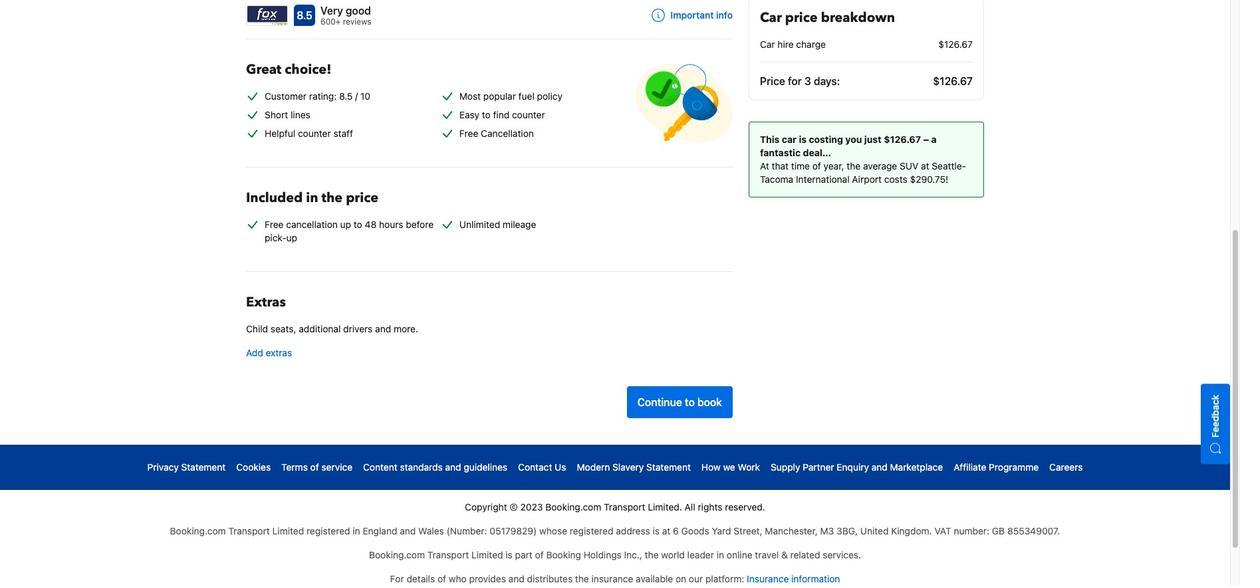 Task type: describe. For each thing, give the bounding box(es) containing it.
8.5 element
[[294, 5, 315, 26]]

contact us link
[[518, 461, 566, 474]]

us
[[555, 462, 566, 473]]

short lines
[[265, 109, 310, 121]]

855349007.
[[1007, 525, 1060, 537]]

we
[[723, 462, 735, 473]]

extras
[[246, 293, 286, 311]]

days:
[[814, 75, 840, 87]]

insurance
[[747, 573, 789, 585]]

work
[[738, 462, 760, 473]]

this car is costing you just $126.67 – a fantastic deal… at that time of year, the average suv at seattle- tacoma international airport costs $290.75!
[[760, 134, 966, 185]]

easy
[[459, 109, 479, 121]]

details
[[407, 573, 435, 585]]

included
[[246, 189, 303, 207]]

8.5 inside product card group
[[297, 10, 312, 21]]

0 vertical spatial counter
[[512, 109, 545, 121]]

$126.67 for car hire charge
[[938, 39, 973, 50]]

is inside this car is costing you just $126.67 – a fantastic deal… at that time of year, the average suv at seattle- tacoma international airport costs $290.75!
[[799, 134, 807, 145]]

2 vertical spatial in
[[717, 549, 724, 561]]

supply
[[771, 462, 800, 473]]

gb
[[992, 525, 1005, 537]]

modern slavery statement
[[577, 462, 691, 473]]

customer
[[265, 91, 307, 102]]

good
[[346, 5, 371, 17]]

available
[[636, 573, 673, 585]]

©
[[510, 502, 518, 513]]

seattle-
[[932, 160, 966, 172]]

add extras button
[[246, 347, 733, 360]]

year,
[[824, 160, 844, 172]]

cookies button
[[236, 461, 271, 474]]

platform:
[[705, 573, 744, 585]]

england
[[363, 525, 397, 537]]

2023
[[520, 502, 543, 513]]

fuel
[[518, 91, 534, 102]]

car
[[782, 134, 797, 145]]

the inside this car is costing you just $126.67 – a fantastic deal… at that time of year, the average suv at seattle- tacoma international airport costs $290.75!
[[847, 160, 861, 172]]

goods
[[681, 525, 709, 537]]

wales
[[418, 525, 444, 537]]

terms
[[281, 462, 308, 473]]

supply partner enquiry and marketplace
[[771, 462, 943, 473]]

on
[[676, 573, 686, 585]]

supply partner enquiry and marketplace link
[[771, 461, 943, 474]]

for
[[390, 573, 404, 585]]

slavery
[[612, 462, 644, 473]]

booking.com transport limited is part of booking holdings inc., the world leader in online travel & related services.
[[369, 549, 861, 561]]

1 horizontal spatial in
[[353, 525, 360, 537]]

and left the wales
[[400, 525, 416, 537]]

that
[[772, 160, 789, 172]]

customer rating 8.5 very good element
[[320, 3, 371, 19]]

street,
[[734, 525, 762, 537]]

number:
[[954, 525, 989, 537]]

costing
[[809, 134, 843, 145]]

all
[[685, 502, 695, 513]]

world
[[661, 549, 685, 561]]

child seats, additional drivers and more.
[[246, 323, 418, 335]]

the up cancellation
[[321, 189, 343, 207]]

terms of service
[[281, 462, 352, 473]]

kingdom.
[[891, 525, 932, 537]]

cancellation
[[286, 219, 338, 230]]

of inside terms of service link
[[310, 462, 319, 473]]

0 horizontal spatial at
[[662, 525, 670, 537]]

price for 3 days:
[[760, 75, 840, 87]]

copyright © 2023 booking.com transport limited. all rights reserved.
[[465, 502, 765, 513]]

insurance
[[591, 573, 633, 585]]

to for easy
[[482, 109, 491, 121]]

transport for and
[[228, 525, 270, 537]]

information
[[791, 573, 840, 585]]

travel
[[755, 549, 779, 561]]

privacy
[[147, 462, 179, 473]]

to for continue
[[685, 396, 695, 408]]

manchester,
[[765, 525, 818, 537]]

the down the booking
[[575, 573, 589, 585]]

and right enquiry on the right bottom of page
[[872, 462, 888, 473]]

great choice!
[[246, 61, 331, 79]]

cancellation
[[481, 128, 534, 139]]

continue to book
[[637, 396, 722, 408]]

this
[[760, 134, 780, 145]]

of right part
[[535, 549, 544, 561]]

1 horizontal spatial is
[[653, 525, 660, 537]]

0 horizontal spatial up
[[286, 232, 297, 244]]

yard
[[712, 525, 731, 537]]

insurance information link
[[747, 573, 840, 585]]

6
[[673, 525, 679, 537]]

very good 600+ reviews
[[320, 5, 371, 27]]

tacoma
[[760, 174, 793, 185]]

who
[[449, 573, 467, 585]]

helpful counter staff
[[265, 128, 353, 139]]

1 horizontal spatial up
[[340, 219, 351, 230]]

transport for booking
[[427, 549, 469, 561]]

rating:
[[309, 91, 337, 102]]

content standards and guidelines
[[363, 462, 507, 473]]

05179829)
[[490, 525, 537, 537]]

important info button
[[652, 9, 733, 22]]

1 horizontal spatial price
[[785, 9, 818, 27]]

of inside this car is costing you just $126.67 – a fantastic deal… at that time of year, the average suv at seattle- tacoma international airport costs $290.75!
[[812, 160, 821, 172]]

continue to book link
[[627, 387, 733, 418]]

and left more.
[[375, 323, 391, 335]]

very
[[320, 5, 343, 17]]

reserved.
[[725, 502, 765, 513]]

product card group
[[246, 0, 749, 28]]

you
[[845, 134, 862, 145]]

price
[[760, 75, 785, 87]]

most
[[459, 91, 481, 102]]

marketplace
[[890, 462, 943, 473]]

1 horizontal spatial 8.5
[[339, 91, 353, 102]]

statement inside privacy statement link
[[181, 462, 226, 473]]

enquiry
[[837, 462, 869, 473]]

services.
[[823, 549, 861, 561]]

supplied by fox image
[[247, 6, 288, 25]]

short
[[265, 109, 288, 121]]

limited.
[[648, 502, 682, 513]]



Task type: vqa. For each thing, say whether or not it's contained in the screenshot.
The Online
yes



Task type: locate. For each thing, give the bounding box(es) containing it.
drivers
[[343, 323, 373, 335]]

time
[[791, 160, 810, 172]]

2 car from the top
[[760, 39, 775, 50]]

statement right privacy
[[181, 462, 226, 473]]

free
[[459, 128, 478, 139], [265, 219, 284, 230]]

2 horizontal spatial in
[[717, 549, 724, 561]]

affiliate programme
[[954, 462, 1039, 473]]

1 vertical spatial car
[[760, 39, 775, 50]]

leader
[[687, 549, 714, 561]]

3bg,
[[836, 525, 858, 537]]

0 vertical spatial to
[[482, 109, 491, 121]]

booking.com up for
[[369, 549, 425, 561]]

inc.,
[[624, 549, 642, 561]]

1 horizontal spatial at
[[921, 160, 929, 172]]

up
[[340, 219, 351, 230], [286, 232, 297, 244]]

limited down terms
[[272, 525, 304, 537]]

0 horizontal spatial statement
[[181, 462, 226, 473]]

important
[[670, 10, 714, 21]]

charge
[[796, 39, 826, 50]]

2 horizontal spatial booking.com
[[545, 502, 601, 513]]

0 vertical spatial limited
[[272, 525, 304, 537]]

0 vertical spatial transport
[[604, 502, 645, 513]]

seats,
[[271, 323, 296, 335]]

limited up provides
[[471, 549, 503, 561]]

1 vertical spatial to
[[354, 219, 362, 230]]

costs
[[884, 174, 907, 185]]

1 horizontal spatial limited
[[471, 549, 503, 561]]

car for car price breakdown
[[760, 9, 782, 27]]

0 vertical spatial free
[[459, 128, 478, 139]]

mileage
[[503, 219, 536, 230]]

0 horizontal spatial counter
[[298, 128, 331, 139]]

1 vertical spatial limited
[[471, 549, 503, 561]]

free for free cancellation
[[459, 128, 478, 139]]

8.5 left the 600+
[[297, 10, 312, 21]]

1 vertical spatial price
[[346, 189, 378, 207]]

pick-
[[265, 232, 286, 244]]

statement
[[181, 462, 226, 473], [646, 462, 691, 473]]

limited
[[272, 525, 304, 537], [471, 549, 503, 561]]

deal…
[[803, 147, 831, 158]]

international
[[796, 174, 849, 185]]

just
[[864, 134, 882, 145]]

free inside free cancellation up to 48 hours before pick-up
[[265, 219, 284, 230]]

service
[[321, 462, 352, 473]]

affiliate
[[954, 462, 986, 473]]

continue
[[637, 396, 682, 408]]

0 vertical spatial in
[[306, 189, 318, 207]]

in left england
[[353, 525, 360, 537]]

part
[[515, 549, 532, 561]]

0 horizontal spatial in
[[306, 189, 318, 207]]

counter
[[512, 109, 545, 121], [298, 128, 331, 139]]

0 vertical spatial car
[[760, 9, 782, 27]]

car price breakdown
[[760, 9, 895, 27]]

the right inc.,
[[645, 549, 659, 561]]

united
[[860, 525, 889, 537]]

0 horizontal spatial registered
[[306, 525, 350, 537]]

0 horizontal spatial booking.com
[[170, 525, 226, 537]]

1 horizontal spatial free
[[459, 128, 478, 139]]

is left 6
[[653, 525, 660, 537]]

booking.com up whose
[[545, 502, 601, 513]]

to left 48
[[354, 219, 362, 230]]

8.5
[[297, 10, 312, 21], [339, 91, 353, 102]]

feedback button
[[1201, 384, 1230, 464]]

–
[[923, 134, 929, 145]]

contact us
[[518, 462, 566, 473]]

0 horizontal spatial limited
[[272, 525, 304, 537]]

2 statement from the left
[[646, 462, 691, 473]]

2 registered from the left
[[570, 525, 613, 537]]

provides
[[469, 573, 506, 585]]

0 horizontal spatial 8.5
[[297, 10, 312, 21]]

popular
[[483, 91, 516, 102]]

privacy statement
[[147, 462, 226, 473]]

0 horizontal spatial price
[[346, 189, 378, 207]]

holdings
[[584, 549, 622, 561]]

1 vertical spatial $126.67
[[933, 75, 973, 87]]

at up $290.75!
[[921, 160, 929, 172]]

free up pick- at left
[[265, 219, 284, 230]]

1 vertical spatial 8.5
[[339, 91, 353, 102]]

48
[[365, 219, 377, 230]]

up left 48
[[340, 219, 351, 230]]

0 vertical spatial at
[[921, 160, 929, 172]]

transport up the who
[[427, 549, 469, 561]]

info
[[716, 10, 733, 21]]

free for free cancellation up to 48 hours before pick-up
[[265, 219, 284, 230]]

airport
[[852, 174, 882, 185]]

related
[[790, 549, 820, 561]]

of down "deal…"
[[812, 160, 821, 172]]

at
[[921, 160, 929, 172], [662, 525, 670, 537]]

to left book
[[685, 396, 695, 408]]

$126.67 for price for 3 days:
[[933, 75, 973, 87]]

add
[[246, 347, 263, 359]]

to inside free cancellation up to 48 hours before pick-up
[[354, 219, 362, 230]]

m3
[[820, 525, 834, 537]]

0 horizontal spatial transport
[[228, 525, 270, 537]]

statement up limited.
[[646, 462, 691, 473]]

/
[[355, 91, 358, 102]]

1 vertical spatial in
[[353, 525, 360, 537]]

0 horizontal spatial to
[[354, 219, 362, 230]]

online
[[727, 549, 752, 561]]

0 horizontal spatial is
[[506, 549, 513, 561]]

2 horizontal spatial transport
[[604, 502, 645, 513]]

book
[[697, 396, 722, 408]]

2 vertical spatial transport
[[427, 549, 469, 561]]

1 horizontal spatial counter
[[512, 109, 545, 121]]

free down easy
[[459, 128, 478, 139]]

modern slavery statement link
[[577, 461, 691, 474]]

0 vertical spatial $126.67
[[938, 39, 973, 50]]

10
[[360, 91, 370, 102]]

car up hire
[[760, 9, 782, 27]]

and right standards
[[445, 462, 461, 473]]

1 registered from the left
[[306, 525, 350, 537]]

free cancellation up to 48 hours before pick-up
[[265, 219, 434, 244]]

transport
[[604, 502, 645, 513], [228, 525, 270, 537], [427, 549, 469, 561]]

1 horizontal spatial registered
[[570, 525, 613, 537]]

additional
[[299, 323, 341, 335]]

helpful
[[265, 128, 295, 139]]

1 horizontal spatial transport
[[427, 549, 469, 561]]

to inside continue to book link
[[685, 396, 695, 408]]

policy
[[537, 91, 563, 102]]

statement inside modern slavery statement link
[[646, 462, 691, 473]]

car for car hire charge
[[760, 39, 775, 50]]

footer containing privacy statement
[[0, 445, 1230, 585]]

unlimited mileage
[[459, 219, 536, 230]]

2 vertical spatial to
[[685, 396, 695, 408]]

unlimited
[[459, 219, 500, 230]]

2 vertical spatial $126.67
[[884, 134, 921, 145]]

price up car hire charge
[[785, 9, 818, 27]]

affiliate programme link
[[954, 461, 1039, 474]]

2 horizontal spatial is
[[799, 134, 807, 145]]

0 vertical spatial booking.com
[[545, 502, 601, 513]]

1 statement from the left
[[181, 462, 226, 473]]

0 vertical spatial up
[[340, 219, 351, 230]]

2 vertical spatial is
[[506, 549, 513, 561]]

standards
[[400, 462, 443, 473]]

1 vertical spatial counter
[[298, 128, 331, 139]]

0 vertical spatial is
[[799, 134, 807, 145]]

0 horizontal spatial free
[[265, 219, 284, 230]]

at inside this car is costing you just $126.67 – a fantastic deal… at that time of year, the average suv at seattle- tacoma international airport costs $290.75!
[[921, 160, 929, 172]]

in up cancellation
[[306, 189, 318, 207]]

transport up address
[[604, 502, 645, 513]]

add extras
[[246, 347, 292, 359]]

average
[[863, 160, 897, 172]]

car left hire
[[760, 39, 775, 50]]

booking.com down privacy statement link
[[170, 525, 226, 537]]

0 vertical spatial price
[[785, 9, 818, 27]]

is left part
[[506, 549, 513, 561]]

feedback
[[1209, 395, 1221, 438]]

child
[[246, 323, 268, 335]]

1 vertical spatial transport
[[228, 525, 270, 537]]

footer
[[0, 445, 1230, 585]]

up down cancellation
[[286, 232, 297, 244]]

$126.67 inside this car is costing you just $126.67 – a fantastic deal… at that time of year, the average suv at seattle- tacoma international airport costs $290.75!
[[884, 134, 921, 145]]

extras
[[266, 347, 292, 359]]

at left 6
[[662, 525, 670, 537]]

&
[[781, 549, 788, 561]]

transport down the cookies button
[[228, 525, 270, 537]]

0 vertical spatial 8.5
[[297, 10, 312, 21]]

2 vertical spatial booking.com
[[369, 549, 425, 561]]

price up 48
[[346, 189, 378, 207]]

the up "airport"
[[847, 160, 861, 172]]

counter down fuel
[[512, 109, 545, 121]]

booking.com for registered
[[170, 525, 226, 537]]

to left find
[[482, 109, 491, 121]]

in left online
[[717, 549, 724, 561]]

and down part
[[508, 573, 524, 585]]

address
[[616, 525, 650, 537]]

1 vertical spatial at
[[662, 525, 670, 537]]

1 vertical spatial is
[[653, 525, 660, 537]]

3
[[804, 75, 811, 87]]

limited for is
[[471, 549, 503, 561]]

important info
[[670, 10, 733, 21]]

registered up holdings
[[570, 525, 613, 537]]

1 vertical spatial booking.com
[[170, 525, 226, 537]]

distributes
[[527, 573, 573, 585]]

1 vertical spatial up
[[286, 232, 297, 244]]

1 horizontal spatial booking.com
[[369, 549, 425, 561]]

limited for registered
[[272, 525, 304, 537]]

at
[[760, 160, 769, 172]]

2 horizontal spatial to
[[685, 396, 695, 408]]

1 vertical spatial free
[[265, 219, 284, 230]]

1 car from the top
[[760, 9, 782, 27]]

included in the price
[[246, 189, 378, 207]]

counter down lines
[[298, 128, 331, 139]]

booking.com for is
[[369, 549, 425, 561]]

1 horizontal spatial statement
[[646, 462, 691, 473]]

of right terms
[[310, 462, 319, 473]]

most popular fuel policy
[[459, 91, 563, 102]]

1 horizontal spatial to
[[482, 109, 491, 121]]

guidelines
[[464, 462, 507, 473]]

8.5 left /
[[339, 91, 353, 102]]

of left the who
[[437, 573, 446, 585]]

registered left england
[[306, 525, 350, 537]]

is right "car"
[[799, 134, 807, 145]]



